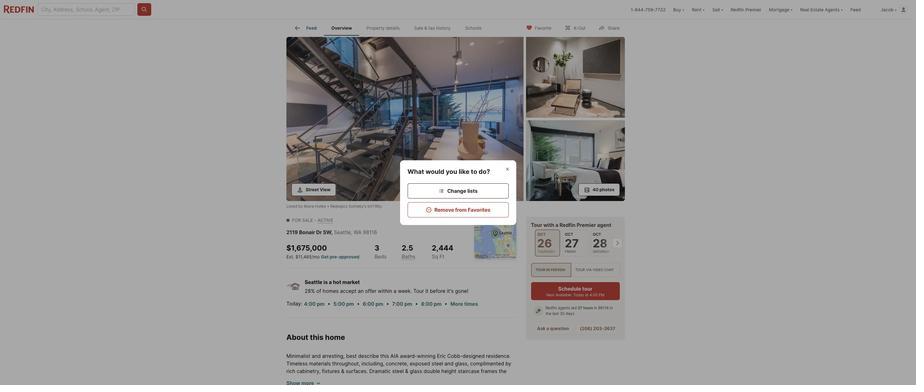 Task type: locate. For each thing, give the bounding box(es) containing it.
approved
[[339, 254, 360, 260]]

tour left it
[[414, 288, 424, 294]]

oct inside oct 27 friday
[[565, 232, 574, 237]]

0 horizontal spatial is
[[324, 279, 328, 286]]

available:
[[556, 293, 573, 298]]

chat
[[605, 268, 614, 273]]

4:00 down 28%
[[304, 301, 316, 308]]

a left the week.
[[394, 288, 397, 294]]

1 vertical spatial redfin
[[560, 222, 576, 228]]

1 horizontal spatial premier
[[746, 7, 762, 12]]

2 horizontal spatial and
[[507, 376, 516, 382]]

1 vertical spatial seattle
[[305, 279, 323, 286]]

98116 right the wa
[[363, 229, 377, 236]]

to inside minimalist and arresting, best describe this aia award-winning eric cobb-designed residence. timeless materials throughout, including, concrete, exposed steel and glass, complimented by rich cabinetry, fixtures & surfaces. dramatic steel & glass double height staircase frames the show stopping view. multiple terraces to take advantage of the sunsets, olympic mountains and the magnificent views overlooking the salish sea. the rooftop terrace is truly subl
[[378, 376, 383, 382]]

0 horizontal spatial this
[[310, 333, 324, 342]]

1 vertical spatial of
[[423, 376, 427, 382]]

to down dramatic
[[378, 376, 383, 382]]

•
[[327, 204, 330, 209], [328, 301, 331, 307], [357, 301, 360, 307], [387, 301, 389, 307], [415, 301, 418, 307], [445, 301, 448, 307]]

0 vertical spatial redfin
[[731, 7, 745, 12]]

the left 'last' at the bottom of the page
[[546, 312, 552, 316]]

by left the moira
[[299, 204, 303, 209]]

of
[[317, 288, 321, 294], [423, 376, 427, 382]]

change
[[448, 188, 467, 194]]

ask a question
[[538, 326, 570, 332]]

4:00 right at
[[590, 293, 598, 298]]

$1,675,000
[[287, 244, 327, 253]]

& up multiple
[[341, 368, 345, 375]]

x-out button
[[560, 21, 591, 34]]

0 horizontal spatial ,
[[331, 229, 333, 236]]

glass
[[410, 368, 422, 375]]

1 horizontal spatial of
[[423, 376, 427, 382]]

oct inside oct 28 saturday
[[593, 232, 602, 237]]

1 horizontal spatial ,
[[351, 229, 352, 236]]

redfin inside button
[[731, 7, 745, 12]]

schedule tour next available: today at 4:00 pm
[[547, 286, 605, 298]]

1 horizontal spatial and
[[445, 361, 454, 367]]

in right tours
[[594, 306, 598, 311]]

the down show
[[287, 384, 294, 386]]

and up height
[[445, 361, 454, 367]]

8:00 pm button
[[421, 300, 442, 309]]

a right with
[[556, 222, 559, 228]]

tour with a redfin premier agent
[[531, 222, 612, 228]]

• right holley
[[327, 204, 330, 209]]

cobb-
[[448, 353, 463, 360]]

0 horizontal spatial seattle
[[305, 279, 323, 286]]

4:00 inside "today: 4:00 pm • 5:00 pm • 6:00 pm • 7:00 pm • 8:00 pm • more times"
[[304, 301, 316, 308]]

• left more
[[445, 301, 448, 307]]

1 vertical spatial 98116
[[599, 306, 609, 311]]

0 vertical spatial to
[[471, 168, 478, 176]]

1-
[[631, 7, 635, 12]]

1-844-759-7732 link
[[631, 7, 666, 12]]

4:00 inside schedule tour next available: today at 4:00 pm
[[590, 293, 598, 298]]

steel down eric
[[432, 361, 443, 367]]

in up 3637
[[610, 306, 613, 311]]

pm
[[317, 301, 325, 308], [346, 301, 354, 308], [376, 301, 384, 308], [405, 301, 412, 308], [434, 301, 442, 308]]

wa
[[354, 229, 362, 236]]

0 horizontal spatial redfin
[[546, 306, 557, 311]]

tour left person
[[536, 268, 546, 273]]

by
[[299, 204, 303, 209], [506, 361, 512, 367]]

4 pm from the left
[[405, 301, 412, 308]]

holley
[[315, 204, 326, 209]]

1 horizontal spatial 4:00
[[590, 293, 598, 298]]

overlooking
[[340, 384, 368, 386]]

0 vertical spatial premier
[[746, 7, 762, 12]]

98116
[[363, 229, 377, 236], [599, 306, 609, 311]]

pm right 7:00
[[405, 301, 412, 308]]

is
[[324, 279, 328, 286], [454, 384, 458, 386]]

and right mountains
[[507, 376, 516, 382]]

tour left with
[[531, 222, 543, 228]]

2 horizontal spatial oct
[[593, 232, 602, 237]]

2,444 sq ft
[[432, 244, 454, 260]]

(206) 203-3637 link
[[580, 326, 616, 332]]

redfin premier button
[[727, 0, 766, 19]]

take
[[384, 376, 395, 382]]

pm right 8:00
[[434, 301, 442, 308]]

feed button
[[847, 0, 878, 19]]

truly
[[460, 384, 470, 386]]

1 horizontal spatial to
[[471, 168, 478, 176]]

1 horizontal spatial seattle
[[334, 229, 351, 236]]

x-
[[574, 25, 578, 30]]

1 oct from the left
[[538, 232, 546, 237]]

seattle left the wa
[[334, 229, 351, 236]]

0 horizontal spatial premier
[[577, 222, 597, 228]]

change lists
[[448, 188, 478, 194]]

map entry image
[[475, 217, 517, 259]]

property details tab
[[359, 21, 407, 36]]

tour left via
[[576, 268, 586, 273]]

&
[[425, 25, 428, 31], [341, 368, 345, 375], [405, 368, 409, 375]]

a
[[556, 222, 559, 228], [329, 279, 332, 286], [394, 288, 397, 294], [547, 326, 550, 332]]

pm right 5:00
[[346, 301, 354, 308]]

1 vertical spatial steel
[[392, 368, 404, 375]]

tab list
[[287, 19, 494, 36]]

2119 bonair dr sw, seattle, wa 98116 image
[[287, 37, 524, 201], [526, 37, 625, 118], [526, 120, 625, 201]]

oct
[[538, 232, 546, 237], [565, 232, 574, 237], [593, 232, 602, 237]]

would
[[426, 168, 445, 176]]

this left home
[[310, 333, 324, 342]]

98116 down pm
[[599, 306, 609, 311]]

pm down homes
[[317, 301, 325, 308]]

1 vertical spatial to
[[378, 376, 383, 382]]

1 pm from the left
[[317, 301, 325, 308]]

2 oct from the left
[[565, 232, 574, 237]]

is up homes
[[324, 279, 328, 286]]

1 vertical spatial feed
[[306, 25, 317, 31]]

for
[[292, 218, 301, 223]]

home
[[325, 333, 345, 342]]

premier inside redfin premier button
[[746, 7, 762, 12]]

pm right 6:00
[[376, 301, 384, 308]]

seattle
[[334, 229, 351, 236], [305, 279, 323, 286]]

0 horizontal spatial to
[[378, 376, 383, 382]]

next image
[[613, 238, 623, 248]]

1 vertical spatial is
[[454, 384, 458, 386]]

1 horizontal spatial 98116
[[599, 306, 609, 311]]

favorite button
[[521, 21, 557, 34]]

40 photos button
[[579, 184, 620, 196]]

0 vertical spatial steel
[[432, 361, 443, 367]]

minimalist
[[287, 353, 311, 360]]

& left tax
[[425, 25, 428, 31]]

0 vertical spatial by
[[299, 204, 303, 209]]

4:00 pm button
[[304, 300, 325, 309]]

what would you like to do? dialog
[[400, 160, 516, 225]]

0 vertical spatial is
[[324, 279, 328, 286]]

of inside minimalist and arresting, best describe this aia award-winning eric cobb-designed residence. timeless materials throughout, including, concrete, exposed steel and glass, complimented by rich cabinetry, fixtures & surfaces. dramatic steel & glass double height staircase frames the show stopping view. multiple terraces to take advantage of the sunsets, olympic mountains and the magnificent views overlooking the salish sea. the rooftop terrace is truly subl
[[423, 376, 427, 382]]

1 vertical spatial 4:00
[[304, 301, 316, 308]]

winning
[[417, 353, 436, 360]]

2.5 baths
[[402, 244, 416, 260]]

1 horizontal spatial this
[[381, 353, 389, 360]]

is inside minimalist and arresting, best describe this aia award-winning eric cobb-designed residence. timeless materials throughout, including, concrete, exposed steel and glass, complimented by rich cabinetry, fixtures & surfaces. dramatic steel & glass double height staircase frames the show stopping view. multiple terraces to take advantage of the sunsets, olympic mountains and the magnificent views overlooking the salish sea. the rooftop terrace is truly subl
[[454, 384, 458, 386]]

sale & tax history
[[414, 25, 451, 31]]

oct down with
[[538, 232, 546, 237]]

of inside the seattle is a hot market 28% of homes accept an offer within a week. tour it before it's gone!
[[317, 288, 321, 294]]

to right like
[[471, 168, 478, 176]]

terraces
[[357, 376, 377, 382]]

1 horizontal spatial is
[[454, 384, 458, 386]]

0 horizontal spatial of
[[317, 288, 321, 294]]

oct 26 thursday
[[538, 232, 555, 254]]

last
[[553, 312, 559, 316]]

baths
[[402, 254, 416, 260]]

3
[[375, 244, 380, 253]]

None button
[[535, 230, 561, 257], [563, 230, 589, 257], [591, 230, 616, 257], [535, 230, 561, 257], [563, 230, 589, 257], [591, 230, 616, 257]]

advantage
[[396, 376, 421, 382]]

of right 28%
[[317, 288, 321, 294]]

0 horizontal spatial steel
[[392, 368, 404, 375]]

designed
[[463, 353, 485, 360]]

like
[[459, 168, 470, 176]]

steel down the concrete,
[[392, 368, 404, 375]]

friday
[[565, 250, 577, 254]]

more
[[451, 301, 463, 308]]

dramatic
[[370, 368, 391, 375]]

0 horizontal spatial and
[[312, 353, 321, 360]]

1 horizontal spatial feed
[[851, 7, 861, 12]]

sale
[[414, 25, 423, 31]]

1 horizontal spatial by
[[506, 361, 512, 367]]

by down 'residence.'
[[506, 361, 512, 367]]

the up mountains
[[499, 368, 507, 375]]

5:00 pm button
[[333, 300, 354, 309]]

& up advantage
[[405, 368, 409, 375]]

list box
[[531, 263, 620, 277]]

and up materials
[[312, 353, 321, 360]]

oct for 27
[[565, 232, 574, 237]]

1 vertical spatial and
[[445, 361, 454, 367]]

minimalist and arresting, best describe this aia award-winning eric cobb-designed residence. timeless materials throughout, including, concrete, exposed steel and glass, complimented by rich cabinetry, fixtures & surfaces. dramatic steel & glass double height staircase frames the show stopping view. multiple terraces to take advantage of the sunsets, olympic mountains and the magnificent views overlooking the salish sea. the rooftop terrace is truly subl
[[287, 353, 516, 386]]

share button
[[594, 21, 625, 34]]

in left person
[[547, 268, 550, 273]]

view
[[320, 187, 331, 192]]

change lists button
[[408, 183, 509, 199]]

1 vertical spatial this
[[381, 353, 389, 360]]

0 horizontal spatial oct
[[538, 232, 546, 237]]

, left the wa
[[351, 229, 352, 236]]

to
[[471, 168, 478, 176], [378, 376, 383, 382]]

oct inside oct 26 thursday
[[538, 232, 546, 237]]

remove from favorites button
[[408, 202, 509, 218]]

is inside the seattle is a hot market 28% of homes accept an offer within a week. tour it before it's gone!
[[324, 279, 328, 286]]

oct down "agent"
[[593, 232, 602, 237]]

tour for tour with a redfin premier agent
[[531, 222, 543, 228]]

1 horizontal spatial steel
[[432, 361, 443, 367]]

2 horizontal spatial redfin
[[731, 7, 745, 12]]

premier
[[746, 7, 762, 12], [577, 222, 597, 228]]

seattle up 28%
[[305, 279, 323, 286]]

27
[[565, 237, 579, 251]]

by inside minimalist and arresting, best describe this aia award-winning eric cobb-designed residence. timeless materials throughout, including, concrete, exposed steel and glass, complimented by rich cabinetry, fixtures & surfaces. dramatic steel & glass double height staircase frames the show stopping view. multiple terraces to take advantage of the sunsets, olympic mountains and the magnificent views overlooking the salish sea. the rooftop terrace is truly subl
[[506, 361, 512, 367]]

oct down tour with a redfin premier agent
[[565, 232, 574, 237]]

tour for tour via video chat
[[576, 268, 586, 273]]

tour for tour in person
[[536, 268, 546, 273]]

views
[[325, 384, 339, 386]]

an
[[358, 288, 364, 294]]

, right dr
[[331, 229, 333, 236]]

0 vertical spatial seattle
[[334, 229, 351, 236]]

is left truly
[[454, 384, 458, 386]]

2119 bonair dr sw , seattle , wa 98116
[[287, 229, 377, 236]]

of up rooftop
[[423, 376, 427, 382]]

1 horizontal spatial redfin
[[560, 222, 576, 228]]

0 vertical spatial feed
[[851, 7, 861, 12]]

this left aia
[[381, 353, 389, 360]]

2 horizontal spatial in
[[610, 306, 613, 311]]

• left 5:00
[[328, 301, 331, 307]]

2 horizontal spatial &
[[425, 25, 428, 31]]

the
[[546, 312, 552, 316], [499, 368, 507, 375], [429, 376, 437, 382], [287, 384, 294, 386], [370, 384, 377, 386]]

for sale - active
[[292, 218, 333, 223]]

what would you like to do? element
[[408, 160, 498, 176]]

times
[[465, 301, 478, 308]]

list box containing tour in person
[[531, 263, 620, 277]]

203-
[[594, 326, 605, 332]]

bonair
[[299, 229, 315, 236]]

3 oct from the left
[[593, 232, 602, 237]]

6:00 pm button
[[363, 300, 384, 309]]

0 vertical spatial 4:00
[[590, 293, 598, 298]]

0 horizontal spatial 98116
[[363, 229, 377, 236]]

schools
[[465, 25, 482, 31]]

2 vertical spatial redfin
[[546, 306, 557, 311]]

1 horizontal spatial oct
[[565, 232, 574, 237]]

0 vertical spatial of
[[317, 288, 321, 294]]

2.5
[[402, 244, 413, 253]]

pm
[[599, 293, 605, 298]]

0 horizontal spatial 4:00
[[304, 301, 316, 308]]

the inside in the last 30 days
[[546, 312, 552, 316]]

sq
[[432, 254, 438, 260]]

7:00 pm button
[[392, 300, 413, 309]]

1 vertical spatial by
[[506, 361, 512, 367]]

rlty.
[[375, 204, 383, 209]]

2 pm from the left
[[346, 301, 354, 308]]



Task type: describe. For each thing, give the bounding box(es) containing it.
in inside in the last 30 days
[[610, 306, 613, 311]]

show
[[287, 376, 299, 382]]

feed inside button
[[851, 7, 861, 12]]

today
[[574, 293, 585, 298]]

8:00
[[421, 301, 433, 308]]

1 vertical spatial premier
[[577, 222, 597, 228]]

• left 6:00
[[357, 301, 360, 307]]

more times link
[[451, 301, 478, 308]]

active link
[[318, 218, 333, 223]]

agent
[[598, 222, 612, 228]]

2119
[[287, 229, 298, 236]]

agents
[[559, 306, 571, 311]]

exposed
[[410, 361, 430, 367]]

a right ask
[[547, 326, 550, 332]]

this inside minimalist and arresting, best describe this aia award-winning eric cobb-designed residence. timeless materials throughout, including, concrete, exposed steel and glass, complimented by rich cabinetry, fixtures & surfaces. dramatic steel & glass double height staircase frames the show stopping view. multiple terraces to take advantage of the sunsets, olympic mountains and the magnificent views overlooking the salish sea. the rooftop terrace is truly subl
[[381, 353, 389, 360]]

beds
[[375, 254, 387, 260]]

1 horizontal spatial &
[[405, 368, 409, 375]]

overview tab
[[324, 21, 359, 36]]

oct for 26
[[538, 232, 546, 237]]

mountains
[[481, 376, 506, 382]]

schools tab
[[458, 21, 489, 36]]

40 photos
[[593, 187, 615, 192]]

it
[[426, 288, 429, 294]]

-
[[315, 218, 317, 223]]

1 horizontal spatial in
[[594, 306, 598, 311]]

staircase
[[458, 368, 480, 375]]

• left 7:00
[[387, 301, 389, 307]]

overview
[[332, 25, 352, 31]]

redfin premier
[[731, 7, 762, 12]]

2 vertical spatial and
[[507, 376, 516, 382]]

today: 4:00 pm • 5:00 pm • 6:00 pm • 7:00 pm • 8:00 pm • more times
[[287, 301, 478, 308]]

28%
[[305, 288, 315, 294]]

photos
[[600, 187, 615, 192]]

street view button
[[292, 184, 336, 196]]

best
[[346, 353, 357, 360]]

led
[[572, 306, 577, 311]]

salish
[[379, 384, 393, 386]]

0 vertical spatial this
[[310, 333, 324, 342]]

a left hot
[[329, 279, 332, 286]]

offer
[[365, 288, 377, 294]]

what would you like to do?
[[408, 168, 490, 176]]

frames
[[481, 368, 498, 375]]

tour inside the seattle is a hot market 28% of homes accept an offer within a week. tour it before it's gone!
[[414, 288, 424, 294]]

(206)
[[580, 326, 593, 332]]

at
[[586, 293, 589, 298]]

baths link
[[402, 254, 416, 260]]

share
[[608, 25, 620, 30]]

0 horizontal spatial by
[[299, 204, 303, 209]]

the
[[406, 384, 415, 386]]

0 vertical spatial 98116
[[363, 229, 377, 236]]

describe
[[358, 353, 379, 360]]

accept
[[340, 288, 357, 294]]

/mo
[[312, 254, 320, 260]]

sale & tax history tab
[[407, 21, 458, 36]]

& inside 'tab'
[[425, 25, 428, 31]]

timeless
[[287, 361, 308, 367]]

aia
[[391, 353, 399, 360]]

view.
[[323, 376, 335, 382]]

0 vertical spatial and
[[312, 353, 321, 360]]

submit search image
[[141, 6, 148, 13]]

it's
[[447, 288, 454, 294]]

tour
[[583, 286, 593, 292]]

property
[[367, 25, 385, 31]]

the down the terraces
[[370, 384, 377, 386]]

sotheby's
[[349, 204, 367, 209]]

surfaces.
[[346, 368, 368, 375]]

do?
[[479, 168, 490, 176]]

get pre-approved link
[[321, 254, 360, 260]]

moira
[[304, 204, 314, 209]]

magnificent
[[296, 384, 324, 386]]

history
[[436, 25, 451, 31]]

oct for 28
[[593, 232, 602, 237]]

fixtures
[[322, 368, 340, 375]]

redfin for premier
[[731, 7, 745, 12]]

0 horizontal spatial in
[[547, 268, 550, 273]]

listed by moira holley • realogics sotheby's int'l rlty.
[[287, 204, 383, 209]]

multiple
[[336, 376, 355, 382]]

eric
[[437, 353, 446, 360]]

tour via video chat
[[576, 268, 614, 273]]

tab list containing feed
[[287, 19, 494, 36]]

0 horizontal spatial &
[[341, 368, 345, 375]]

remove from favorites
[[435, 207, 491, 213]]

City, Address, School, Agent, ZIP search field
[[38, 3, 135, 16]]

3637
[[605, 326, 616, 332]]

5:00
[[334, 301, 345, 308]]

seattle inside the seattle is a hot market 28% of homes accept an offer within a week. tour it before it's gone!
[[305, 279, 323, 286]]

in the last 30 days
[[546, 306, 613, 316]]

with
[[544, 222, 555, 228]]

759-
[[646, 7, 656, 12]]

sw
[[323, 229, 331, 236]]

award-
[[400, 353, 417, 360]]

to inside dialog
[[471, 168, 478, 176]]

rooftop
[[417, 384, 434, 386]]

realogics
[[331, 204, 348, 209]]

1 , from the left
[[331, 229, 333, 236]]

0 horizontal spatial feed
[[306, 25, 317, 31]]

• left 8:00
[[415, 301, 418, 307]]

what
[[408, 168, 424, 176]]

before
[[430, 288, 446, 294]]

you
[[446, 168, 458, 176]]

5 pm from the left
[[434, 301, 442, 308]]

arresting,
[[322, 353, 345, 360]]

redfin for agents
[[546, 306, 557, 311]]

the down double
[[429, 376, 437, 382]]

int'l
[[368, 204, 374, 209]]

schedule
[[559, 286, 582, 292]]

pre-
[[330, 254, 339, 260]]

2 , from the left
[[351, 229, 352, 236]]

tours
[[584, 306, 594, 311]]

glass,
[[455, 361, 469, 367]]

days
[[566, 312, 575, 316]]

3 pm from the left
[[376, 301, 384, 308]]

lists
[[468, 188, 478, 194]]

throughout,
[[332, 361, 360, 367]]

feed link
[[294, 24, 317, 32]]

x-out
[[574, 25, 586, 30]]

7:00
[[392, 301, 404, 308]]

via
[[587, 268, 592, 273]]

tour in person
[[536, 268, 566, 273]]



Task type: vqa. For each thing, say whether or not it's contained in the screenshot.
HIDE button
no



